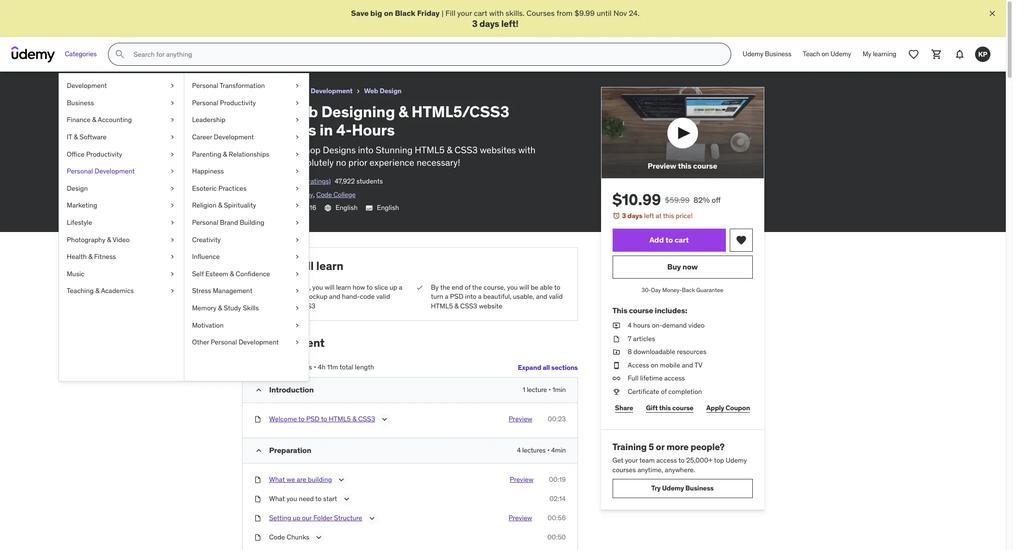 Task type: locate. For each thing, give the bounding box(es) containing it.
of inside by the end of the course, you will be able to turn a psd into a beautiful, usable, and valid html5 & css3 website
[[465, 283, 471, 291]]

self
[[192, 269, 204, 278]]

motivation
[[192, 321, 224, 329]]

and left tv
[[682, 361, 694, 369]]

in for learn web designing & html5/css3 essentials in 4-hours
[[184, 4, 191, 14]]

1 vertical spatial code
[[269, 533, 285, 542]]

hours inside learn web designing & html5/css3 essentials in 4-hours convert photoshop designs into stunning html5 & css3 websites with confidence. absolutely no prior experience necessary!
[[352, 120, 395, 140]]

designing up categories at the left top
[[48, 4, 85, 14]]

1 horizontal spatial on
[[651, 361, 659, 369]]

of down 'full lifetime access'
[[661, 387, 667, 396]]

our
[[302, 514, 312, 522]]

cart inside button
[[675, 235, 689, 245]]

guarantee
[[697, 286, 724, 294]]

personal up personal productivity
[[192, 81, 218, 90]]

0 horizontal spatial up
[[293, 514, 301, 522]]

lectures right 24
[[288, 363, 312, 372]]

learn for learn web designing & html5/css3 essentials in 4-hours convert photoshop designs into stunning html5 & css3 websites with confidence. absolutely no prior experience necessary!
[[242, 102, 282, 122]]

0 horizontal spatial development link
[[59, 77, 184, 95]]

in
[[184, 4, 191, 14], [320, 120, 333, 140]]

0 horizontal spatial course,
[[289, 283, 311, 291]]

preview left 00:56
[[509, 514, 533, 522]]

4- for learn web designing & html5/css3 essentials in 4-hours
[[193, 4, 201, 14]]

days inside save big on black friday | fill your cart with skills. courses from $9.99 until nov 24. 3 days left!
[[480, 18, 500, 29]]

confidence
[[236, 269, 270, 278]]

lectures for 4 lectures
[[523, 446, 546, 455]]

valid down the slice
[[377, 292, 390, 301]]

1 horizontal spatial up
[[390, 283, 398, 291]]

into left beautiful,
[[465, 292, 477, 301]]

preview down 4 lectures • 4min
[[510, 475, 534, 484]]

small image left introduction
[[254, 385, 264, 395]]

welcome to psd to html5 & css3
[[269, 415, 375, 423]]

office
[[67, 150, 85, 158]]

learn
[[8, 4, 28, 14], [242, 102, 282, 122]]

0 vertical spatial photoshop
[[276, 144, 321, 156]]

length
[[355, 363, 374, 372]]

price!
[[676, 212, 693, 220]]

1 horizontal spatial a
[[445, 292, 449, 301]]

2 vertical spatial business
[[686, 484, 714, 493]]

memory
[[192, 304, 217, 312]]

4- inside learn web designing & html5/css3 essentials in 4-hours convert photoshop designs into stunning html5 & css3 websites with confidence. absolutely no prior experience necessary!
[[337, 120, 352, 140]]

2 vertical spatial on
[[651, 361, 659, 369]]

2 valid from the left
[[549, 292, 563, 301]]

xsmall image for motivation
[[294, 321, 301, 330]]

to inside in this course, you will learn how to slice up a photoshop mockup and hand-code valid html5 & css3
[[367, 283, 373, 291]]

xsmall image for office productivity
[[169, 150, 176, 159]]

demand
[[663, 321, 687, 330]]

you up mockup
[[313, 283, 323, 291]]

in for learn web designing & html5/css3 essentials in 4-hours convert photoshop designs into stunning html5 & css3 websites with confidence. absolutely no prior experience necessary!
[[320, 120, 333, 140]]

0 vertical spatial design
[[380, 87, 402, 95]]

course language image
[[324, 204, 332, 212]]

other personal development
[[192, 338, 279, 346]]

0 vertical spatial productivity
[[220, 98, 256, 107]]

0 horizontal spatial code
[[269, 533, 285, 542]]

a right turn
[[445, 292, 449, 301]]

days left the left
[[628, 212, 643, 220]]

with right websites
[[519, 144, 536, 156]]

design inside "link"
[[67, 184, 88, 193]]

course inside preview this course button
[[694, 161, 718, 171]]

css3 inside by the end of the course, you will be able to turn a psd into a beautiful, usable, and valid html5 & css3 website
[[461, 302, 478, 310]]

study
[[224, 304, 241, 312]]

up right the slice
[[390, 283, 398, 291]]

0 vertical spatial days
[[480, 18, 500, 29]]

alarm image
[[613, 212, 621, 220]]

on down the downloadable
[[651, 361, 659, 369]]

on
[[384, 8, 393, 18], [822, 50, 830, 58], [651, 361, 659, 369]]

1 vertical spatial 3
[[622, 212, 627, 220]]

your up courses
[[625, 456, 638, 465]]

nov
[[614, 8, 627, 18]]

psd right 'welcome'
[[306, 415, 320, 423]]

xsmall image for teaching & academics
[[169, 287, 176, 296]]

will up mockup
[[325, 283, 335, 291]]

3 right 'alarm' icon
[[622, 212, 627, 220]]

(1,342 ratings) link
[[242, 177, 331, 186]]

will
[[325, 283, 335, 291], [520, 283, 530, 291]]

with
[[490, 8, 504, 18], [519, 144, 536, 156]]

in inside learn web designing & html5/css3 essentials in 4-hours convert photoshop designs into stunning html5 & css3 websites with confidence. absolutely no prior experience necessary!
[[320, 120, 333, 140]]

2 horizontal spatial you
[[507, 283, 518, 291]]

share
[[615, 404, 634, 412]]

1 vertical spatial 4
[[517, 446, 521, 455]]

0 horizontal spatial you
[[287, 494, 297, 503]]

1 horizontal spatial into
[[465, 292, 477, 301]]

a right the slice
[[399, 283, 403, 291]]

expand all sections button
[[518, 358, 578, 377]]

0 vertical spatial show lecture description image
[[337, 475, 347, 485]]

1 horizontal spatial your
[[625, 456, 638, 465]]

you inside in this course, you will learn how to slice up a photoshop mockup and hand-code valid html5 & css3
[[313, 283, 323, 291]]

photoshop inside in this course, you will learn how to slice up a photoshop mockup and hand-code valid html5 & css3
[[269, 292, 302, 301]]

0 vertical spatial code
[[317, 190, 332, 199]]

access on mobile and tv
[[628, 361, 703, 369]]

are
[[297, 475, 307, 484]]

tv
[[695, 361, 703, 369]]

xsmall image inside religion & spirituality link
[[294, 201, 301, 210]]

kp link
[[972, 43, 995, 66]]

0 vertical spatial with
[[490, 8, 504, 18]]

0 horizontal spatial essentials
[[145, 4, 183, 14]]

& inside in this course, you will learn how to slice up a photoshop mockup and hand-code valid html5 & css3
[[293, 302, 297, 310]]

this inside 'link'
[[660, 404, 671, 412]]

0 horizontal spatial in
[[184, 4, 191, 14]]

0 vertical spatial lectures
[[288, 363, 312, 372]]

4-
[[193, 4, 201, 14], [337, 120, 352, 140]]

welcome to psd to html5 & css3 button
[[269, 415, 375, 426]]

0 vertical spatial what
[[254, 258, 283, 273]]

1 horizontal spatial html5/css3
[[412, 102, 510, 122]]

1 vertical spatial html5/css3
[[412, 102, 510, 122]]

what up in
[[254, 258, 283, 273]]

into up prior in the top left of the page
[[358, 144, 374, 156]]

photoshop inside learn web designing & html5/css3 essentials in 4-hours convert photoshop designs into stunning html5 & css3 websites with confidence. absolutely no prior experience necessary!
[[276, 144, 321, 156]]

1
[[523, 385, 526, 394]]

xsmall image for personal brand building
[[294, 218, 301, 228]]

lectures left 4min
[[523, 446, 546, 455]]

xsmall image inside finance & accounting link
[[169, 115, 176, 125]]

& inside "link"
[[88, 252, 93, 261]]

1 horizontal spatial with
[[519, 144, 536, 156]]

access down or at the right bottom of the page
[[657, 456, 678, 465]]

of right end at the bottom left of the page
[[465, 283, 471, 291]]

career development
[[192, 133, 254, 141]]

productivity down transformation
[[220, 98, 256, 107]]

personal development link
[[59, 163, 184, 180]]

0 horizontal spatial days
[[480, 18, 500, 29]]

0 vertical spatial into
[[358, 144, 374, 156]]

ratings)
[[308, 177, 331, 185]]

0 vertical spatial 4-
[[193, 4, 201, 14]]

show lecture description image for preview
[[337, 475, 347, 485]]

4 for 4 lectures • 4min
[[517, 446, 521, 455]]

fill
[[446, 8, 456, 18]]

xsmall image inside esoteric practices link
[[294, 184, 301, 193]]

black
[[395, 8, 416, 18]]

0 horizontal spatial cart
[[474, 8, 488, 18]]

resources
[[677, 347, 707, 356]]

0 vertical spatial hours
[[201, 4, 222, 14]]

learn inside learn web designing & html5/css3 essentials in 4-hours convert photoshop designs into stunning html5 & css3 websites with confidence. absolutely no prior experience necessary!
[[242, 102, 282, 122]]

this for preview this course
[[678, 161, 692, 171]]

designing for learn web designing & html5/css3 essentials in 4-hours convert photoshop designs into stunning html5 & css3 websites with confidence. absolutely no prior experience necessary!
[[322, 102, 395, 122]]

7
[[628, 334, 632, 343]]

2 english from the left
[[377, 203, 399, 212]]

0 horizontal spatial psd
[[306, 415, 320, 423]]

2 the from the left
[[472, 283, 482, 291]]

1 vertical spatial design
[[67, 184, 88, 193]]

a inside in this course, you will learn how to slice up a photoshop mockup and hand-code valid html5 & css3
[[399, 283, 403, 291]]

1 vertical spatial of
[[661, 387, 667, 396]]

hours for learn web designing & html5/css3 essentials in 4-hours convert photoshop designs into stunning html5 & css3 websites with confidence. absolutely no prior experience necessary!
[[352, 120, 395, 140]]

code right ,
[[317, 190, 332, 199]]

3 days left at this price!
[[622, 212, 693, 220]]

essentials inside learn web designing & html5/css3 essentials in 4-hours convert photoshop designs into stunning html5 & css3 websites with confidence. absolutely no prior experience necessary!
[[242, 120, 316, 140]]

css3
[[455, 144, 478, 156], [299, 302, 316, 310], [461, 302, 478, 310], [358, 415, 375, 423]]

design up learn web designing & html5/css3 essentials in 4-hours convert photoshop designs into stunning html5 & css3 websites with confidence. absolutely no prior experience necessary!
[[380, 87, 402, 95]]

english down college
[[336, 203, 358, 212]]

xsmall image inside office productivity "link"
[[169, 150, 176, 159]]

preview down 1
[[509, 415, 533, 423]]

0 vertical spatial up
[[390, 283, 398, 291]]

1 horizontal spatial and
[[536, 292, 548, 301]]

show lecture description image
[[337, 475, 347, 485], [342, 494, 352, 504]]

and
[[329, 292, 341, 301], [536, 292, 548, 301], [682, 361, 694, 369]]

how
[[353, 283, 365, 291]]

1 vertical spatial with
[[519, 144, 536, 156]]

on right the 'teach'
[[822, 50, 830, 58]]

on right big
[[384, 8, 393, 18]]

0 vertical spatial html5/css3
[[94, 4, 143, 14]]

show lecture description image for 02:14
[[342, 494, 352, 504]]

productivity inside "link"
[[86, 150, 122, 158]]

1 vertical spatial •
[[549, 385, 551, 394]]

1 horizontal spatial course,
[[484, 283, 506, 291]]

xsmall image for leadership
[[294, 115, 301, 125]]

development link down submit search icon
[[59, 77, 184, 95]]

1 horizontal spatial productivity
[[220, 98, 256, 107]]

xsmall image inside self esteem & confidence link
[[294, 269, 301, 279]]

1 vertical spatial hours
[[352, 120, 395, 140]]

what left we
[[269, 475, 285, 484]]

what for what you need to start
[[269, 494, 285, 503]]

xsmall image for career development
[[294, 133, 301, 142]]

html5/css3 inside learn web designing & html5/css3 essentials in 4-hours convert photoshop designs into stunning html5 & css3 websites with confidence. absolutely no prior experience necessary!
[[412, 102, 510, 122]]

4 left 4min
[[517, 446, 521, 455]]

show lecture description image for welcome to psd to html5 & css3
[[380, 415, 390, 424]]

show lecture description image
[[380, 415, 390, 424], [367, 514, 377, 523], [314, 533, 324, 543]]

cart down price!
[[675, 235, 689, 245]]

• left 1min
[[549, 385, 551, 394]]

this right gift
[[660, 404, 671, 412]]

and inside by the end of the course, you will be able to turn a psd into a beautiful, usable, and valid html5 & css3 website
[[536, 292, 548, 301]]

xsmall image
[[169, 98, 176, 108], [169, 115, 176, 125], [294, 115, 301, 125], [294, 133, 301, 142], [169, 150, 176, 159], [169, 167, 176, 176], [294, 167, 301, 176], [294, 184, 301, 193], [169, 201, 176, 210], [242, 204, 250, 212], [169, 218, 176, 228], [294, 218, 301, 228], [294, 252, 301, 262], [294, 269, 301, 279], [169, 287, 176, 296], [294, 287, 301, 296], [294, 304, 301, 313], [294, 321, 301, 330], [613, 321, 621, 330], [613, 387, 621, 397], [254, 415, 262, 424], [254, 514, 262, 523]]

xsmall image inside personal brand building link
[[294, 218, 301, 228]]

lectures
[[288, 363, 312, 372], [523, 446, 546, 455]]

0 horizontal spatial of
[[465, 283, 471, 291]]

2 vertical spatial what
[[269, 494, 285, 503]]

this inside in this course, you will learn how to slice up a photoshop mockup and hand-code valid html5 & css3
[[276, 283, 287, 291]]

personal down office
[[67, 167, 93, 175]]

xsmall image for influence
[[294, 252, 301, 262]]

xsmall image inside lifestyle link
[[169, 218, 176, 228]]

small image left preparation
[[254, 446, 264, 456]]

0 horizontal spatial the
[[441, 283, 450, 291]]

2 will from the left
[[520, 283, 530, 291]]

1 horizontal spatial business
[[686, 484, 714, 493]]

happiness
[[192, 167, 224, 175]]

1 vertical spatial course
[[629, 306, 654, 315]]

xsmall image for lifestyle
[[169, 218, 176, 228]]

2 course, from the left
[[484, 283, 506, 291]]

course for preview this course
[[694, 161, 718, 171]]

0 horizontal spatial 4
[[517, 446, 521, 455]]

what we are building button
[[269, 475, 332, 487]]

accounting
[[98, 115, 132, 124]]

udemy
[[743, 50, 764, 58], [831, 50, 852, 58], [726, 456, 747, 465], [663, 484, 684, 493]]

relationships
[[229, 150, 270, 158]]

xsmall image for finance & accounting
[[169, 115, 176, 125]]

preview up $10.99 $59.99 82% off
[[648, 161, 677, 171]]

office productivity
[[67, 150, 122, 158]]

cart right the fill
[[474, 8, 488, 18]]

xsmall image inside "design" "link"
[[169, 184, 176, 193]]

with inside learn web designing & html5/css3 essentials in 4-hours convert photoshop designs into stunning html5 & css3 websites with confidence. absolutely no prior experience necessary!
[[519, 144, 536, 156]]

0 horizontal spatial english
[[336, 203, 358, 212]]

0 vertical spatial on
[[384, 8, 393, 18]]

1 horizontal spatial essentials
[[242, 120, 316, 140]]

0 horizontal spatial 3
[[472, 18, 478, 29]]

completion
[[669, 387, 703, 396]]

you left need
[[287, 494, 297, 503]]

personal down the religion
[[192, 218, 218, 227]]

this right in
[[276, 283, 287, 291]]

course down completion
[[673, 404, 694, 412]]

xsmall image inside the career development link
[[294, 133, 301, 142]]

buy
[[668, 262, 681, 272]]

1 vertical spatial days
[[628, 212, 643, 220]]

xsmall image inside happiness link
[[294, 167, 301, 176]]

web inside learn web designing & html5/css3 essentials in 4-hours convert photoshop designs into stunning html5 & css3 websites with confidence. absolutely no prior experience necessary!
[[285, 102, 318, 122]]

1 vertical spatial psd
[[306, 415, 320, 423]]

big
[[371, 8, 383, 18]]

preview for 00:19
[[510, 475, 534, 484]]

00:50
[[548, 533, 566, 542]]

business
[[765, 50, 792, 58], [67, 98, 94, 107], [686, 484, 714, 493]]

stress
[[192, 287, 211, 295]]

your inside save big on black friday | fill your cart with skills. courses from $9.99 until nov 24. 3 days left!
[[458, 8, 472, 18]]

course, up beautiful,
[[484, 283, 506, 291]]

udemy business link
[[737, 43, 798, 66]]

psd down end at the bottom left of the page
[[450, 292, 464, 301]]

preview
[[648, 161, 677, 171], [509, 415, 533, 423], [510, 475, 534, 484], [509, 514, 533, 522]]

designing down web design link
[[322, 102, 395, 122]]

1 english from the left
[[336, 203, 358, 212]]

lectures for 24 lectures
[[288, 363, 312, 372]]

with up left!
[[490, 8, 504, 18]]

on for teach on udemy
[[822, 50, 830, 58]]

certificate of completion
[[628, 387, 703, 396]]

english
[[336, 203, 358, 212], [377, 203, 399, 212]]

html5 inside learn web designing & html5/css3 essentials in 4-hours convert photoshop designs into stunning html5 & css3 websites with confidence. absolutely no prior experience necessary!
[[415, 144, 445, 156]]

business up finance
[[67, 98, 94, 107]]

1 vertical spatial up
[[293, 514, 301, 522]]

course up "82%"
[[694, 161, 718, 171]]

show lecture description image right start at the bottom left
[[342, 494, 352, 504]]

4 left hours
[[628, 321, 632, 330]]

xsmall image
[[169, 81, 176, 91], [294, 81, 301, 91], [355, 88, 362, 95], [294, 98, 301, 108], [169, 133, 176, 142], [294, 150, 301, 159], [169, 184, 176, 193], [294, 201, 301, 210], [169, 235, 176, 245], [294, 235, 301, 245], [169, 252, 176, 262], [169, 269, 176, 279], [416, 283, 424, 292], [613, 334, 621, 344], [294, 338, 301, 347], [613, 347, 621, 357], [613, 361, 621, 370], [613, 374, 621, 383], [254, 475, 262, 485], [254, 494, 262, 504], [254, 533, 262, 542]]

learn up the career development link
[[242, 102, 282, 122]]

1 horizontal spatial you
[[313, 283, 323, 291]]

small image
[[254, 385, 264, 395], [254, 446, 264, 456]]

this course includes:
[[613, 306, 688, 315]]

you inside by the end of the course, you will be able to turn a psd into a beautiful, usable, and valid html5 & css3 website
[[507, 283, 518, 291]]

building
[[308, 475, 332, 484]]

0 vertical spatial of
[[465, 283, 471, 291]]

0 horizontal spatial on
[[384, 8, 393, 18]]

this inside button
[[678, 161, 692, 171]]

2 horizontal spatial on
[[822, 50, 830, 58]]

religion
[[192, 201, 217, 210]]

development link up leadership link
[[242, 85, 284, 97]]

1 horizontal spatial will
[[520, 283, 530, 291]]

5
[[649, 441, 654, 452]]

esteem
[[206, 269, 228, 278]]

xsmall image inside stress management link
[[294, 287, 301, 296]]

course content
[[242, 336, 325, 350]]

• left 4min
[[548, 446, 550, 455]]

udemy image
[[12, 46, 55, 63]]

xsmall image inside music link
[[169, 269, 176, 279]]

development link
[[59, 77, 184, 95], [242, 85, 284, 97]]

submit search image
[[115, 49, 126, 60]]

3 inside save big on black friday | fill your cart with skills. courses from $9.99 until nov 24. 3 days left!
[[472, 18, 478, 29]]

be
[[531, 283, 539, 291]]

and down able
[[536, 292, 548, 301]]

0 vertical spatial 3
[[472, 18, 478, 29]]

the right by
[[441, 283, 450, 291]]

sections
[[552, 363, 578, 372]]

xsmall image for stress management
[[294, 287, 301, 296]]

xsmall image inside marketing link
[[169, 201, 176, 210]]

your right the fill
[[458, 8, 472, 18]]

shopping cart with 0 items image
[[932, 49, 943, 60]]

xsmall image inside business link
[[169, 98, 176, 108]]

0 vertical spatial •
[[314, 363, 316, 372]]

courses
[[613, 466, 636, 474]]

course inside gift this course 'link'
[[673, 404, 694, 412]]

up left our
[[293, 514, 301, 522]]

this
[[678, 161, 692, 171], [664, 212, 675, 220], [276, 283, 287, 291], [660, 404, 671, 412]]

stunning
[[376, 144, 413, 156]]

designing inside learn web designing & html5/css3 essentials in 4-hours convert photoshop designs into stunning html5 & css3 websites with confidence. absolutely no prior experience necessary!
[[322, 102, 395, 122]]

1 vertical spatial photoshop
[[269, 292, 302, 301]]

productivity up personal development
[[86, 150, 122, 158]]

close image
[[988, 9, 998, 18]]

xsmall image inside 'motivation' link
[[294, 321, 301, 330]]

1 will from the left
[[325, 283, 335, 291]]

and left hand-
[[329, 292, 341, 301]]

1 small image from the top
[[254, 385, 264, 395]]

learn up udemy image
[[8, 4, 28, 14]]

0 vertical spatial essentials
[[145, 4, 183, 14]]

design up marketing at the left top of page
[[67, 184, 88, 193]]

on inside save big on black friday | fill your cart with skills. courses from $9.99 until nov 24. 3 days left!
[[384, 8, 393, 18]]

access down mobile
[[665, 374, 685, 383]]

xsmall image inside teaching & academics link
[[169, 287, 176, 296]]

0 horizontal spatial a
[[399, 283, 403, 291]]

into inside learn web designing & html5/css3 essentials in 4-hours convert photoshop designs into stunning html5 & css3 websites with confidence. absolutely no prior experience necessary!
[[358, 144, 374, 156]]

xsmall image inside personal development link
[[169, 167, 176, 176]]

0 horizontal spatial your
[[458, 8, 472, 18]]

8 downloadable resources
[[628, 347, 707, 356]]

xsmall image inside leadership link
[[294, 115, 301, 125]]

4- for learn web designing & html5/css3 essentials in 4-hours convert photoshop designs into stunning html5 & css3 websites with confidence. absolutely no prior experience necessary!
[[337, 120, 352, 140]]

1 vertical spatial show lecture description image
[[367, 514, 377, 523]]

design
[[380, 87, 402, 95], [67, 184, 88, 193]]

1 vertical spatial learn
[[242, 102, 282, 122]]

2 small image from the top
[[254, 446, 264, 456]]

what up "setting"
[[269, 494, 285, 503]]

0 vertical spatial course
[[694, 161, 718, 171]]

course, up mockup
[[289, 283, 311, 291]]

html5/css3 for learn web designing & html5/css3 essentials in 4-hours
[[94, 4, 143, 14]]

english right closed captions icon on the left of page
[[377, 203, 399, 212]]

0 horizontal spatial learn
[[8, 4, 28, 14]]

0 vertical spatial psd
[[450, 292, 464, 301]]

need
[[299, 494, 314, 503]]

learn right you'll
[[316, 258, 344, 273]]

closed captions image
[[366, 204, 373, 212]]

1 vertical spatial learn
[[336, 283, 351, 291]]

0 vertical spatial your
[[458, 8, 472, 18]]

0 horizontal spatial and
[[329, 292, 341, 301]]

1 vertical spatial business
[[67, 98, 94, 107]]

0 vertical spatial in
[[184, 4, 191, 14]]

will up usable,
[[520, 283, 530, 291]]

brad hussey link
[[276, 190, 313, 199]]

xsmall image inside influence link
[[294, 252, 301, 262]]

this right at
[[664, 212, 675, 220]]

1 vertical spatial your
[[625, 456, 638, 465]]

1 horizontal spatial in
[[320, 120, 333, 140]]

0 vertical spatial designing
[[48, 4, 85, 14]]

this up $59.99
[[678, 161, 692, 171]]

1 horizontal spatial cart
[[675, 235, 689, 245]]

1 vertical spatial 4-
[[337, 120, 352, 140]]

to
[[666, 235, 673, 245], [367, 283, 373, 291], [555, 283, 561, 291], [299, 415, 305, 423], [321, 415, 327, 423], [679, 456, 685, 465], [316, 494, 322, 503]]

this for gift this course
[[660, 404, 671, 412]]

course, inside in this course, you will learn how to slice up a photoshop mockup and hand-code valid html5 & css3
[[289, 283, 311, 291]]

valid down able
[[549, 292, 563, 301]]

esoteric practices link
[[185, 180, 309, 197]]

business down anywhere.
[[686, 484, 714, 493]]

course for gift this course
[[673, 404, 694, 412]]

0 vertical spatial learn
[[8, 4, 28, 14]]

1 horizontal spatial hours
[[352, 120, 395, 140]]

• left 4h 11m
[[314, 363, 316, 372]]

learn up hand-
[[336, 283, 351, 291]]

xsmall image inside memory & study skills link
[[294, 304, 301, 313]]

what you need to start
[[269, 494, 337, 503]]

leadership
[[192, 115, 226, 124]]

photoshop down in
[[269, 292, 302, 301]]

structure
[[334, 514, 363, 522]]

1 vertical spatial lectures
[[523, 446, 546, 455]]

academics
[[101, 287, 134, 295]]

course up hours
[[629, 306, 654, 315]]

1 the from the left
[[441, 283, 450, 291]]

1 vertical spatial small image
[[254, 446, 264, 456]]

udemy inside training 5 or more people? get your team access to 25,000+ top udemy courses anytime, anywhere.
[[726, 456, 747, 465]]

into inside by the end of the course, you will be able to turn a psd into a beautiful, usable, and valid html5 & css3 website
[[465, 292, 477, 301]]

my learning
[[863, 50, 897, 58]]

you up usable,
[[507, 283, 518, 291]]

business left the 'teach'
[[765, 50, 792, 58]]

0 horizontal spatial html5/css3
[[94, 4, 143, 14]]

1 vertical spatial essentials
[[242, 120, 316, 140]]

xsmall image for marketing
[[169, 201, 176, 210]]

personal up the leadership
[[192, 98, 218, 107]]

on-
[[652, 321, 663, 330]]

0 horizontal spatial valid
[[377, 292, 390, 301]]

other
[[192, 338, 209, 346]]

what inside button
[[269, 475, 285, 484]]

1 vertical spatial into
[[465, 292, 477, 301]]

code down "setting"
[[269, 533, 285, 542]]

psd inside button
[[306, 415, 320, 423]]

days left left!
[[480, 18, 500, 29]]

xsmall image for memory & study skills
[[294, 304, 301, 313]]

1 valid from the left
[[377, 292, 390, 301]]

0 horizontal spatial 4-
[[193, 4, 201, 14]]

show lecture description image right building
[[337, 475, 347, 485]]

up inside in this course, you will learn how to slice up a photoshop mockup and hand-code valid html5 & css3
[[390, 283, 398, 291]]

1 horizontal spatial valid
[[549, 292, 563, 301]]

html5/css3 for learn web designing & html5/css3 essentials in 4-hours convert photoshop designs into stunning html5 & css3 websites with confidence. absolutely no prior experience necessary!
[[412, 102, 510, 122]]

what for what we are building
[[269, 475, 285, 484]]

buy now
[[668, 262, 698, 272]]

personal transformation link
[[185, 77, 309, 95]]

1 vertical spatial what
[[269, 475, 285, 484]]

3 left left!
[[472, 18, 478, 29]]

html5 inside in this course, you will learn how to slice up a photoshop mockup and hand-code valid html5 & css3
[[269, 302, 291, 310]]

1 course, from the left
[[289, 283, 311, 291]]

xsmall image inside it & software link
[[169, 133, 176, 142]]

at
[[656, 212, 662, 220]]

the right end at the bottom left of the page
[[472, 283, 482, 291]]

photoshop up absolutely
[[276, 144, 321, 156]]

a up website
[[478, 292, 482, 301]]



Task type: describe. For each thing, give the bounding box(es) containing it.
beautiful,
[[484, 292, 512, 301]]

preview inside button
[[648, 161, 677, 171]]

it
[[67, 133, 72, 141]]

personal right other
[[211, 338, 237, 346]]

1 horizontal spatial design
[[380, 87, 402, 95]]

small image for introduction
[[254, 385, 264, 395]]

motivation link
[[185, 317, 309, 334]]

gift this course link
[[644, 399, 697, 418]]

office productivity link
[[59, 146, 184, 163]]

teach on udemy link
[[798, 43, 858, 66]]

productivity for office productivity
[[86, 150, 122, 158]]

0 vertical spatial business
[[765, 50, 792, 58]]

web design link
[[364, 85, 402, 97]]

photography & video
[[67, 235, 130, 244]]

slice
[[375, 283, 388, 291]]

photography & video link
[[59, 231, 184, 248]]

preview this course button
[[601, 87, 765, 179]]

what you'll learn
[[254, 258, 344, 273]]

personal for personal brand building
[[192, 218, 218, 227]]

to inside "add to cart" button
[[666, 235, 673, 245]]

necessary!
[[417, 157, 461, 168]]

xsmall image for business
[[169, 98, 176, 108]]

money-
[[663, 286, 682, 294]]

8
[[628, 347, 632, 356]]

setting up our folder structure
[[269, 514, 363, 522]]

2 horizontal spatial a
[[478, 292, 482, 301]]

confidence.
[[242, 157, 289, 168]]

4 hours on-demand video
[[628, 321, 705, 330]]

off
[[712, 195, 721, 205]]

• for introduction
[[549, 385, 551, 394]]

Search for anything text field
[[132, 46, 720, 63]]

will inside by the end of the course, you will be able to turn a psd into a beautiful, usable, and valid html5 & css3 website
[[520, 283, 530, 291]]

00:19
[[549, 475, 566, 484]]

to inside by the end of the course, you will be able to turn a psd into a beautiful, usable, and valid html5 & css3 website
[[555, 283, 561, 291]]

4 for 4 hours on-demand video
[[628, 321, 632, 330]]

xsmall image inside other personal development link
[[294, 338, 301, 347]]

career
[[192, 133, 212, 141]]

0 vertical spatial learn
[[316, 258, 344, 273]]

websites
[[480, 144, 516, 156]]

xsmall image for happiness
[[294, 167, 301, 176]]

total
[[340, 363, 354, 372]]

learn inside in this course, you will learn how to slice up a photoshop mockup and hand-code valid html5 & css3
[[336, 283, 351, 291]]

02:14
[[550, 494, 566, 503]]

css3 inside button
[[358, 415, 375, 423]]

1 horizontal spatial days
[[628, 212, 643, 220]]

course, inside by the end of the course, you will be able to turn a psd into a beautiful, usable, and valid html5 & css3 website
[[484, 283, 506, 291]]

by the end of the course, you will be able to turn a psd into a beautiful, usable, and valid html5 & css3 website
[[431, 283, 563, 310]]

marketing link
[[59, 197, 184, 214]]

personal for personal productivity
[[192, 98, 218, 107]]

save
[[351, 8, 369, 18]]

,
[[313, 190, 315, 199]]

buy now button
[[613, 256, 753, 279]]

24 lectures • 4h 11m total length
[[279, 363, 374, 372]]

teach on udemy
[[804, 50, 852, 58]]

4 lectures • 4min
[[517, 446, 566, 455]]

notifications image
[[955, 49, 966, 60]]

development link for web development link
[[242, 85, 284, 97]]

hours
[[634, 321, 651, 330]]

parenting & relationships link
[[185, 146, 309, 163]]

wishlist image
[[909, 49, 920, 60]]

courses
[[527, 8, 555, 18]]

1min
[[553, 385, 566, 394]]

valid inside by the end of the course, you will be able to turn a psd into a beautiful, usable, and valid html5 & css3 website
[[549, 292, 563, 301]]

software
[[80, 133, 107, 141]]

learning
[[873, 50, 897, 58]]

creativity link
[[185, 231, 309, 248]]

web development link
[[295, 85, 353, 97]]

hours for learn web designing & html5/css3 essentials in 4-hours
[[201, 4, 222, 14]]

css3 inside in this course, you will learn how to slice up a photoshop mockup and hand-code valid html5 & css3
[[299, 302, 316, 310]]

save big on black friday | fill your cart with skills. courses from $9.99 until nov 24. 3 days left!
[[351, 8, 640, 29]]

personal for personal development
[[67, 167, 93, 175]]

friday
[[417, 8, 440, 18]]

setting
[[269, 514, 291, 522]]

it & software
[[67, 133, 107, 141]]

in this course, you will learn how to slice up a photoshop mockup and hand-code valid html5 & css3
[[269, 283, 403, 310]]

& inside by the end of the course, you will be able to turn a psd into a beautiful, usable, and valid html5 & css3 website
[[455, 302, 459, 310]]

students
[[357, 177, 383, 185]]

start
[[323, 494, 337, 503]]

preview for 00:56
[[509, 514, 533, 522]]

top
[[715, 456, 725, 465]]

4h 11m
[[318, 363, 338, 372]]

college
[[334, 190, 356, 199]]

video
[[113, 235, 130, 244]]

on for access on mobile and tv
[[651, 361, 659, 369]]

cart inside save big on black friday | fill your cart with skills. courses from $9.99 until nov 24. 3 days left!
[[474, 8, 488, 18]]

xsmall image for personal development
[[169, 167, 176, 176]]

coupon
[[726, 404, 751, 412]]

1 lecture • 1min
[[523, 385, 566, 394]]

& inside button
[[353, 415, 357, 423]]

xsmall image inside parenting & relationships link
[[294, 150, 301, 159]]

essentials for learn web designing & html5/css3 essentials in 4-hours
[[145, 4, 183, 14]]

learn for learn web designing & html5/css3 essentials in 4-hours
[[8, 4, 28, 14]]

get
[[613, 456, 624, 465]]

finance & accounting link
[[59, 112, 184, 129]]

access inside training 5 or more people? get your team access to 25,000+ top udemy courses anytime, anywhere.
[[657, 456, 678, 465]]

udemy business
[[743, 50, 792, 58]]

hand-
[[342, 292, 360, 301]]

with inside save big on black friday | fill your cart with skills. courses from $9.99 until nov 24. 3 days left!
[[490, 8, 504, 18]]

designing for learn web designing & html5/css3 essentials in 4-hours
[[48, 4, 85, 14]]

health & fitness link
[[59, 248, 184, 266]]

preview for 00:23
[[509, 415, 533, 423]]

47,922
[[335, 177, 355, 185]]

to inside training 5 or more people? get your team access to 25,000+ top udemy courses anytime, anywhere.
[[679, 456, 685, 465]]

share button
[[613, 399, 636, 418]]

my learning link
[[858, 43, 903, 66]]

what we are building
[[269, 475, 332, 484]]

this for in this course, you will learn how to slice up a photoshop mockup and hand-code valid html5 & css3
[[276, 283, 287, 291]]

personal productivity
[[192, 98, 256, 107]]

health & fitness
[[67, 252, 116, 261]]

wishlist image
[[736, 234, 747, 246]]

apply coupon
[[707, 404, 751, 412]]

xsmall image inside health & fitness "link"
[[169, 252, 176, 262]]

what for what you'll learn
[[254, 258, 283, 273]]

folder
[[314, 514, 333, 522]]

valid inside in this course, you will learn how to slice up a photoshop mockup and hand-code valid html5 & css3
[[377, 292, 390, 301]]

html5 inside button
[[329, 415, 351, 423]]

updated
[[268, 203, 293, 212]]

2 vertical spatial show lecture description image
[[314, 533, 324, 543]]

small image for preparation
[[254, 446, 264, 456]]

essentials for learn web designing & html5/css3 essentials in 4-hours convert photoshop designs into stunning html5 & css3 websites with confidence. absolutely no prior experience necessary!
[[242, 120, 316, 140]]

30-
[[642, 286, 652, 294]]

• for preparation
[[548, 446, 550, 455]]

xsmall image inside creativity link
[[294, 235, 301, 245]]

psd inside by the end of the course, you will be able to turn a psd into a beautiful, usable, and valid html5 & css3 website
[[450, 292, 464, 301]]

4min
[[552, 446, 566, 455]]

html5 inside by the end of the course, you will be able to turn a psd into a beautiful, usable, and valid html5 & css3 website
[[431, 302, 453, 310]]

introduction
[[269, 385, 314, 395]]

experience
[[370, 157, 415, 168]]

no
[[336, 157, 346, 168]]

chunks
[[287, 533, 310, 542]]

xsmall image inside personal productivity link
[[294, 98, 301, 108]]

lifestyle link
[[59, 214, 184, 231]]

1 horizontal spatial of
[[661, 387, 667, 396]]

24
[[279, 363, 286, 372]]

code inside (1,342 ratings) 47,922 students created by brad hussey , code college
[[317, 190, 332, 199]]

xsmall image for self esteem & confidence
[[294, 269, 301, 279]]

skills.
[[506, 8, 525, 18]]

show lecture description image for setting up our folder structure
[[367, 514, 377, 523]]

personal for personal transformation
[[192, 81, 218, 90]]

development link for business link
[[59, 77, 184, 95]]

lecture
[[527, 385, 547, 394]]

xsmall image inside personal transformation link
[[294, 81, 301, 91]]

xsmall image for esoteric practices
[[294, 184, 301, 193]]

lifestyle
[[67, 218, 92, 227]]

turn
[[431, 292, 444, 301]]

your inside training 5 or more people? get your team access to 25,000+ top udemy courses anytime, anywhere.
[[625, 456, 638, 465]]

stress management
[[192, 287, 253, 295]]

will inside in this course, you will learn how to slice up a photoshop mockup and hand-code valid html5 & css3
[[325, 283, 335, 291]]

website
[[479, 302, 503, 310]]

xsmall image inside photography & video link
[[169, 235, 176, 245]]

css3 inside learn web designing & html5/css3 essentials in 4-hours convert photoshop designs into stunning html5 & css3 websites with confidence. absolutely no prior experience necessary!
[[455, 144, 478, 156]]

up inside button
[[293, 514, 301, 522]]

prior
[[349, 157, 368, 168]]

and inside in this course, you will learn how to slice up a photoshop mockup and hand-code valid html5 & css3
[[329, 292, 341, 301]]

2 horizontal spatial and
[[682, 361, 694, 369]]

expand all sections
[[518, 363, 578, 372]]

mobile
[[660, 361, 681, 369]]

0 vertical spatial access
[[665, 374, 685, 383]]

productivity for personal productivity
[[220, 98, 256, 107]]



Task type: vqa. For each thing, say whether or not it's contained in the screenshot.
anytime,
yes



